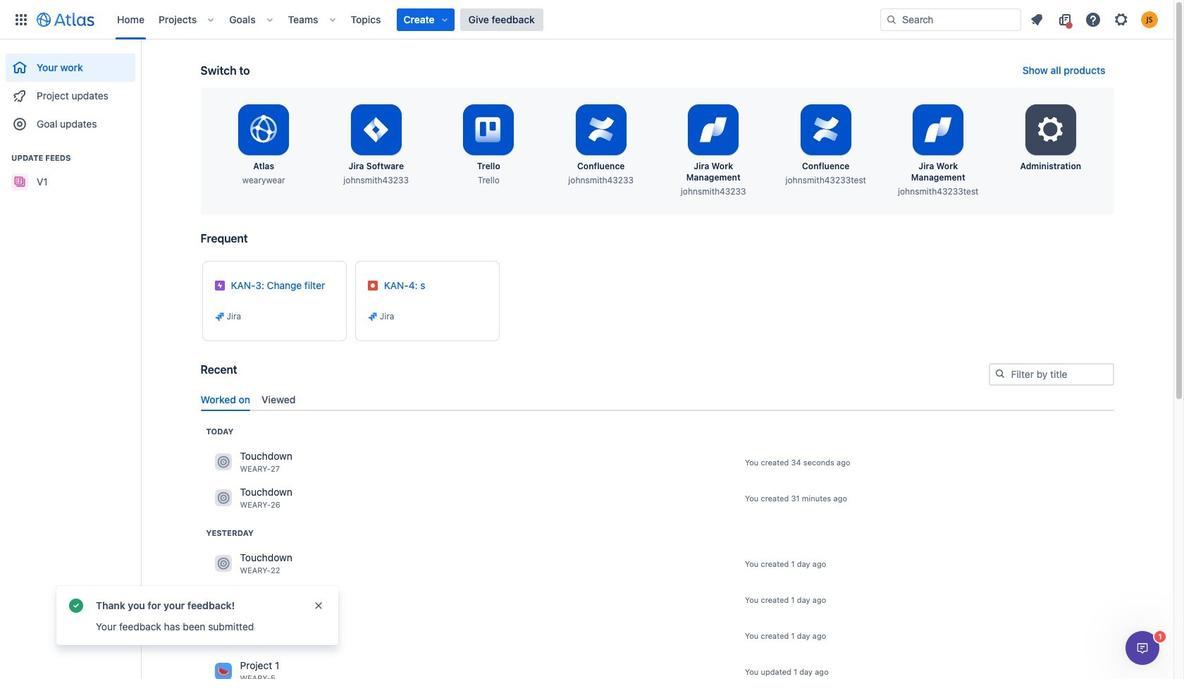 Task type: vqa. For each thing, say whether or not it's contained in the screenshot.
second group from the top of the page
yes



Task type: describe. For each thing, give the bounding box(es) containing it.
notifications image
[[1029, 11, 1046, 28]]

1 horizontal spatial settings image
[[1114, 11, 1130, 28]]

1 heading from the top
[[206, 426, 234, 437]]

account image
[[1142, 11, 1159, 28]]

search image
[[995, 368, 1006, 379]]

3 townsquare image from the top
[[215, 591, 232, 608]]

4 townsquare image from the top
[[215, 627, 232, 644]]

1 vertical spatial settings image
[[1034, 113, 1068, 147]]

townsquare image
[[215, 454, 232, 471]]

help image
[[1085, 11, 1102, 28]]

2 group from the top
[[6, 138, 135, 200]]

switch to... image
[[13, 11, 30, 28]]



Task type: locate. For each thing, give the bounding box(es) containing it.
tab list
[[195, 388, 1120, 411]]

1 townsquare image from the top
[[215, 490, 232, 507]]

search image
[[886, 14, 898, 25]]

jira image
[[214, 311, 225, 322], [214, 311, 225, 322], [367, 311, 379, 322]]

0 horizontal spatial settings image
[[1034, 113, 1068, 147]]

None search field
[[881, 8, 1022, 31]]

2 heading from the top
[[206, 527, 254, 539]]

townsquare image
[[215, 490, 232, 507], [215, 555, 232, 572], [215, 591, 232, 608], [215, 627, 232, 644], [215, 663, 232, 679]]

jira image
[[367, 311, 379, 322]]

0 vertical spatial settings image
[[1114, 11, 1130, 28]]

0 vertical spatial heading
[[206, 426, 234, 437]]

dismiss image
[[313, 600, 324, 611]]

dialog
[[1126, 631, 1160, 665]]

settings image
[[1114, 11, 1130, 28], [1034, 113, 1068, 147]]

1 vertical spatial heading
[[206, 527, 254, 539]]

2 townsquare image from the top
[[215, 555, 232, 572]]

banner
[[0, 0, 1174, 39]]

group
[[6, 39, 135, 142], [6, 138, 135, 200]]

top element
[[8, 0, 881, 39]]

5 townsquare image from the top
[[215, 663, 232, 679]]

Search field
[[881, 8, 1022, 31]]

heading
[[206, 426, 234, 437], [206, 527, 254, 539]]

Filter by title field
[[990, 365, 1113, 384]]

1 group from the top
[[6, 39, 135, 142]]



